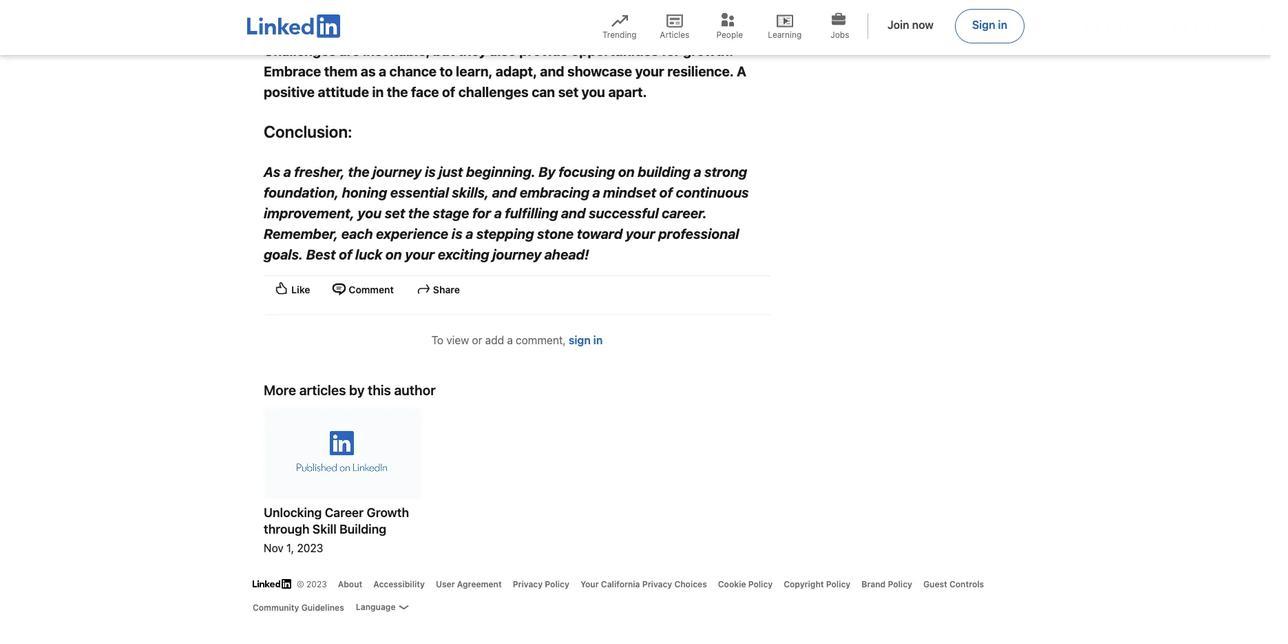 Task type: locate. For each thing, give the bounding box(es) containing it.
your
[[581, 579, 599, 589]]

main content containing embracing challenges:
[[247, 0, 1025, 573]]

face
[[411, 83, 439, 100]]

trending
[[603, 30, 637, 39]]

your down successful
[[626, 225, 656, 242]]

the
[[387, 83, 408, 100], [348, 163, 370, 180], [408, 205, 430, 221]]

1 horizontal spatial you
[[582, 83, 606, 100]]

are
[[339, 42, 360, 58]]

of
[[442, 83, 456, 100], [660, 184, 673, 200], [339, 246, 352, 262]]

for
[[662, 42, 680, 58], [473, 205, 491, 221]]

policy
[[545, 579, 570, 589], [749, 579, 773, 589], [827, 579, 851, 589], [888, 579, 913, 589]]

career.
[[662, 205, 708, 221]]

for inside challenges are inevitable, but they also provide opportunities for growth. embrace them as a chance to learn, adapt, and showcase your resilience. a positive attitude in the face of challenges can set you apart.
[[662, 42, 680, 58]]

is left just
[[425, 163, 436, 180]]

1 vertical spatial set
[[385, 205, 405, 221]]

policy right cookie
[[749, 579, 773, 589]]

embracing
[[264, 1, 344, 20]]

policy right copyright
[[827, 579, 851, 589]]

a right as on the top
[[379, 63, 387, 79]]

learning link
[[763, 8, 807, 44]]

can
[[532, 83, 555, 100]]

and down provide
[[540, 63, 565, 79]]

now
[[913, 18, 934, 31]]

0 vertical spatial on
[[619, 163, 635, 180]]

1 horizontal spatial svg image
[[417, 282, 431, 296]]

and inside challenges are inevitable, but they also provide opportunities for growth. embrace them as a chance to learn, adapt, and showcase your resilience. a positive attitude in the face of challenges can set you apart.
[[540, 63, 565, 79]]

svg image left share
[[417, 282, 431, 296]]

1 horizontal spatial of
[[442, 83, 456, 100]]

4 policy from the left
[[888, 579, 913, 589]]

nov
[[264, 542, 284, 555]]

set up experience
[[385, 205, 405, 221]]

0 vertical spatial for
[[662, 42, 680, 58]]

articles
[[299, 382, 346, 398]]

1 vertical spatial you
[[358, 205, 382, 221]]

0 vertical spatial set
[[559, 83, 579, 100]]

0 horizontal spatial on
[[386, 246, 402, 262]]

just
[[439, 163, 463, 180]]

user agreement link
[[436, 578, 502, 590]]

language button
[[355, 601, 410, 613]]

1 vertical spatial in
[[372, 83, 384, 100]]

author
[[394, 382, 436, 398]]

on right luck
[[386, 246, 402, 262]]

on up mindset
[[619, 163, 635, 180]]

building
[[638, 163, 691, 180]]

challenges are inevitable, but they also provide opportunities for growth. embrace them as a chance to learn, adapt, and showcase your resilience. a positive attitude in the face of challenges can set you apart.
[[264, 42, 747, 100]]

0 vertical spatial of
[[442, 83, 456, 100]]

your inside challenges are inevitable, but they also provide opportunities for growth. embrace them as a chance to learn, adapt, and showcase your resilience. a positive attitude in the face of challenges can set you apart.
[[636, 63, 665, 79]]

california
[[601, 579, 640, 589]]

community guidelines link
[[253, 601, 344, 614]]

your down experience
[[405, 246, 435, 262]]

your california privacy choices link
[[581, 578, 707, 590]]

2 policy from the left
[[749, 579, 773, 589]]

1 vertical spatial the
[[348, 163, 370, 180]]

on
[[619, 163, 635, 180], [386, 246, 402, 262]]

articles link
[[653, 8, 697, 44]]

to view or add a comment, sign in
[[432, 334, 603, 347]]

svg image left comment
[[332, 282, 346, 295]]

set
[[559, 83, 579, 100], [385, 205, 405, 221]]

focusing
[[559, 163, 615, 180]]

2023
[[297, 542, 323, 555], [307, 579, 327, 589]]

1 vertical spatial on
[[386, 246, 402, 262]]

0 horizontal spatial set
[[385, 205, 405, 221]]

2 horizontal spatial in
[[999, 18, 1008, 31]]

the down chance
[[387, 83, 408, 100]]

0 vertical spatial your
[[636, 63, 665, 79]]

the down essential
[[408, 205, 430, 221]]

through
[[264, 522, 310, 537]]

luck
[[356, 246, 383, 262]]

chance
[[390, 63, 437, 79]]

2023 right ©
[[307, 579, 327, 589]]

and up stone
[[562, 205, 586, 221]]

0 horizontal spatial for
[[473, 205, 491, 221]]

svg image inside share dropdown button
[[417, 282, 431, 296]]

1 horizontal spatial for
[[662, 42, 680, 58]]

career
[[325, 505, 364, 520]]

2 privacy from the left
[[643, 579, 673, 589]]

to
[[432, 334, 444, 347]]

embrace
[[264, 63, 321, 79]]

primary element
[[247, 0, 1025, 55]]

2 vertical spatial the
[[408, 205, 430, 221]]

jobs link
[[818, 8, 863, 44]]

policy inside cookie policy link
[[749, 579, 773, 589]]

svg image
[[332, 282, 346, 295], [417, 282, 431, 296]]

0 horizontal spatial you
[[358, 205, 382, 221]]

set inside challenges are inevitable, but they also provide opportunities for growth. embrace them as a chance to learn, adapt, and showcase your resilience. a positive attitude in the face of challenges can set you apart.
[[559, 83, 579, 100]]

0 horizontal spatial in
[[372, 83, 384, 100]]

0 horizontal spatial svg image
[[332, 282, 346, 295]]

join
[[888, 18, 910, 31]]

the up the honing
[[348, 163, 370, 180]]

honing
[[342, 184, 387, 200]]

is down the stage
[[452, 225, 463, 242]]

comment link
[[321, 277, 405, 303]]

main content
[[247, 0, 1025, 573]]

challenges
[[264, 42, 336, 58]]

you down "showcase"
[[582, 83, 606, 100]]

for down "articles"
[[662, 42, 680, 58]]

0 vertical spatial the
[[387, 83, 408, 100]]

3 policy from the left
[[827, 579, 851, 589]]

0 vertical spatial 2023
[[297, 542, 323, 555]]

1 vertical spatial of
[[660, 184, 673, 200]]

essential
[[390, 184, 449, 200]]

0 vertical spatial and
[[540, 63, 565, 79]]

in
[[999, 18, 1008, 31], [372, 83, 384, 100], [594, 334, 603, 347]]

successful
[[589, 205, 659, 221]]

privacy left the choices
[[643, 579, 673, 589]]

0 horizontal spatial of
[[339, 246, 352, 262]]

©
[[297, 579, 304, 589]]

share button
[[405, 276, 472, 304]]

1 horizontal spatial set
[[559, 83, 579, 100]]

privacy
[[513, 579, 543, 589], [643, 579, 673, 589]]

1 vertical spatial and
[[492, 184, 517, 200]]

you inside challenges are inevitable, but they also provide opportunities for growth. embrace them as a chance to learn, adapt, and showcase your resilience. a positive attitude in the face of challenges can set you apart.
[[582, 83, 606, 100]]

guest controls link
[[924, 578, 985, 590]]

you down the honing
[[358, 205, 382, 221]]

policy inside brand policy link
[[888, 579, 913, 589]]

policy inside privacy policy link
[[545, 579, 570, 589]]

your up apart.
[[636, 63, 665, 79]]

adapt,
[[496, 63, 537, 79]]

1 privacy from the left
[[513, 579, 543, 589]]

1 horizontal spatial privacy
[[643, 579, 673, 589]]

policy right brand
[[888, 579, 913, 589]]

policy left your
[[545, 579, 570, 589]]

1 vertical spatial is
[[452, 225, 463, 242]]

0 horizontal spatial privacy
[[513, 579, 543, 589]]

of down to
[[442, 83, 456, 100]]

1 policy from the left
[[545, 579, 570, 589]]

2 vertical spatial in
[[594, 334, 603, 347]]

provide
[[520, 42, 568, 58]]

0 vertical spatial you
[[582, 83, 606, 100]]

trending link
[[598, 8, 642, 44]]

attitude
[[318, 83, 369, 100]]

and down beginning.
[[492, 184, 517, 200]]

1 horizontal spatial is
[[452, 225, 463, 242]]

stepping
[[477, 225, 534, 242]]

them
[[324, 63, 358, 79]]

and for a
[[492, 184, 517, 200]]

set right can
[[559, 83, 579, 100]]

2 vertical spatial and
[[562, 205, 586, 221]]

svg image inside comment link
[[332, 282, 346, 295]]

1 horizontal spatial on
[[619, 163, 635, 180]]

of down "building"
[[660, 184, 673, 200]]

jobs
[[831, 30, 850, 39]]

positive
[[264, 83, 315, 100]]

2 vertical spatial of
[[339, 246, 352, 262]]

privacy right agreement
[[513, 579, 543, 589]]

a up stepping
[[494, 205, 502, 221]]

0 vertical spatial in
[[999, 18, 1008, 31]]

svg image
[[275, 282, 289, 295]]

you
[[582, 83, 606, 100], [358, 205, 382, 221]]

2023 right 1,
[[297, 542, 323, 555]]

improvement,
[[264, 205, 355, 221]]

2023 inside unlocking career growth through skill building nov 1, 2023
[[297, 542, 323, 555]]

sign in link
[[569, 334, 603, 347]]

policy inside copyright policy link
[[827, 579, 851, 589]]

0 vertical spatial is
[[425, 163, 436, 180]]

1 vertical spatial for
[[473, 205, 491, 221]]

unlocking career growth through skill building image
[[264, 407, 421, 499]]

of left luck
[[339, 246, 352, 262]]

people
[[717, 30, 744, 39]]

1 vertical spatial your
[[626, 225, 656, 242]]

inevitable,
[[363, 42, 430, 58]]

for down skills,
[[473, 205, 491, 221]]



Task type: describe. For each thing, give the bounding box(es) containing it.
goals.
[[264, 246, 303, 262]]

2 vertical spatial your
[[405, 246, 435, 262]]

skill
[[313, 522, 337, 537]]

exciting journey ahead!
[[438, 246, 589, 262]]

a down the stage
[[466, 225, 474, 242]]

this
[[368, 382, 391, 398]]

journey
[[373, 163, 422, 180]]

in inside primary element
[[999, 18, 1008, 31]]

© 2023
[[297, 579, 327, 589]]

copyright policy link
[[784, 578, 851, 590]]

by
[[539, 163, 556, 180]]

challenges:
[[348, 1, 436, 20]]

stone
[[537, 225, 574, 242]]

policy for brand policy
[[888, 579, 913, 589]]

skills,
[[452, 184, 489, 200]]

sign
[[973, 18, 996, 31]]

privacy inside privacy policy link
[[513, 579, 543, 589]]

a right as
[[284, 163, 291, 180]]

cookie
[[718, 579, 747, 589]]

beginning.
[[466, 163, 536, 180]]

controls
[[950, 579, 985, 589]]

privacy policy
[[513, 579, 570, 589]]

and for can
[[540, 63, 565, 79]]

join now link
[[871, 10, 951, 43]]

showcase
[[568, 63, 633, 79]]

accessibility
[[374, 579, 425, 589]]

a down "focusing"
[[593, 184, 600, 200]]

in inside challenges are inevitable, but they also provide opportunities for growth. embrace them as a chance to learn, adapt, and showcase your resilience. a positive attitude in the face of challenges can set you apart.
[[372, 83, 384, 100]]

share
[[433, 284, 460, 296]]

of inside challenges are inevitable, but they also provide opportunities for growth. embrace them as a chance to learn, adapt, and showcase your resilience. a positive attitude in the face of challenges can set you apart.
[[442, 83, 456, 100]]

opportunities
[[571, 42, 659, 58]]

cookie policy link
[[718, 578, 773, 590]]

to
[[440, 63, 453, 79]]

more
[[264, 382, 296, 398]]

language
[[356, 602, 396, 612]]

set inside as a fresher, the journey is just beginning. by focusing on building a strong foundation, honing essential skills, and embracing a mindset of continuous improvement, you set the stage for a fulfilling and successful career. remember, each experience is a stepping stone toward your professional goals. best of luck on your exciting journey ahead!
[[385, 205, 405, 221]]

a up continuous
[[694, 163, 702, 180]]

you inside as a fresher, the journey is just beginning. by focusing on building a strong foundation, honing essential skills, and embracing a mindset of continuous improvement, you set the stage for a fulfilling and successful career. remember, each experience is a stepping stone toward your professional goals. best of luck on your exciting journey ahead!
[[358, 205, 382, 221]]

mindset
[[604, 184, 657, 200]]

fresher,
[[294, 163, 345, 180]]

guest controls
[[924, 579, 985, 589]]

policy for cookie policy
[[749, 579, 773, 589]]

like link
[[264, 277, 321, 303]]

sign in
[[973, 18, 1008, 31]]

user
[[436, 579, 455, 589]]

community
[[253, 603, 299, 612]]

1 vertical spatial 2023
[[307, 579, 327, 589]]

challenges
[[459, 83, 529, 100]]

0 horizontal spatial is
[[425, 163, 436, 180]]

cookie policy
[[718, 579, 773, 589]]

learning
[[768, 30, 802, 39]]

or
[[472, 334, 483, 347]]

policy for copyright policy
[[827, 579, 851, 589]]

a inside challenges are inevitable, but they also provide opportunities for growth. embrace them as a chance to learn, adapt, and showcase your resilience. a positive attitude in the face of challenges can set you apart.
[[379, 63, 387, 79]]

a right the add
[[507, 334, 513, 347]]

guest
[[924, 579, 948, 589]]

join now
[[888, 18, 934, 31]]

continuous
[[676, 184, 749, 200]]

but
[[433, 42, 455, 58]]

embracing
[[520, 184, 590, 200]]

stage
[[433, 205, 469, 221]]

agreement
[[457, 579, 502, 589]]

comment,
[[516, 334, 566, 347]]

for inside as a fresher, the journey is just beginning. by focusing on building a strong foundation, honing essential skills, and embracing a mindset of continuous improvement, you set the stage for a fulfilling and successful career. remember, each experience is a stepping stone toward your professional goals. best of luck on your exciting journey ahead!
[[473, 205, 491, 221]]

svg image for comment
[[332, 282, 346, 295]]

policy for privacy policy
[[545, 579, 570, 589]]

toward
[[577, 225, 623, 242]]

brand policy link
[[862, 578, 913, 590]]

fulfilling
[[505, 205, 558, 221]]

privacy inside your california privacy choices link
[[643, 579, 673, 589]]

a
[[737, 63, 747, 79]]

2 horizontal spatial of
[[660, 184, 673, 200]]

svg image for share
[[417, 282, 431, 296]]

about
[[338, 579, 363, 589]]

user agreement
[[436, 579, 502, 589]]

articles
[[660, 30, 690, 39]]

your california privacy choices
[[581, 579, 707, 589]]

copyright policy
[[784, 579, 851, 589]]

building
[[340, 522, 387, 537]]

remember,
[[264, 225, 338, 242]]

apart.
[[609, 83, 647, 100]]

comment
[[349, 284, 394, 296]]

privacy policy link
[[513, 578, 570, 590]]

strong
[[705, 163, 748, 180]]

each
[[342, 225, 373, 242]]

as
[[361, 63, 376, 79]]

growth
[[367, 505, 409, 520]]

experience
[[376, 225, 449, 242]]

community guidelines
[[253, 603, 344, 612]]

learn,
[[456, 63, 493, 79]]

brand
[[862, 579, 886, 589]]

embracing challenges:
[[264, 1, 436, 20]]

unlocking
[[264, 505, 322, 520]]

the inside challenges are inevitable, but they also provide opportunities for growth. embrace them as a chance to learn, adapt, and showcase your resilience. a positive attitude in the face of challenges can set you apart.
[[387, 83, 408, 100]]

as a fresher, the journey is just beginning. by focusing on building a strong foundation, honing essential skills, and embracing a mindset of continuous improvement, you set the stage for a fulfilling and successful career. remember, each experience is a stepping stone toward your professional goals. best of luck on your exciting journey ahead!
[[264, 163, 749, 262]]

by
[[349, 382, 365, 398]]

1 horizontal spatial in
[[594, 334, 603, 347]]



Task type: vqa. For each thing, say whether or not it's contained in the screenshot.
Copyright Policy
yes



